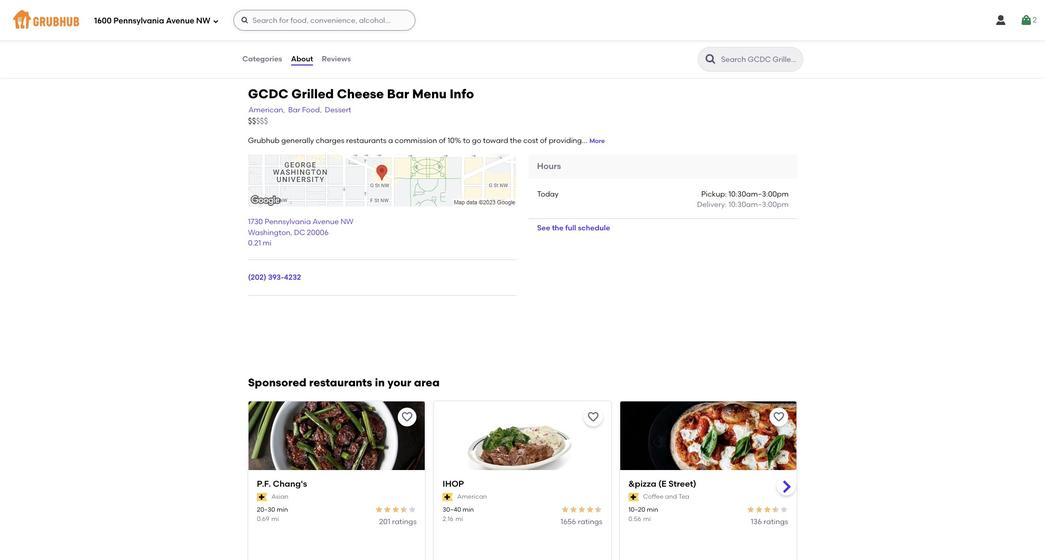 Task type: locate. For each thing, give the bounding box(es) containing it.
ratings right 1656
[[578, 517, 603, 526]]

1 horizontal spatial of
[[540, 136, 547, 145]]

min down coffee
[[647, 506, 658, 514]]

10:30am–3:00pm
[[729, 190, 789, 199], [729, 200, 789, 209]]

avenue
[[166, 16, 194, 25], [313, 218, 339, 227]]

&pizza (e street) logo image
[[620, 402, 797, 489]]

201
[[379, 517, 390, 526]]

1 vertical spatial avenue
[[313, 218, 339, 227]]

1 horizontal spatial ratings
[[578, 517, 603, 526]]

nw for 1730 pennsylvania avenue nw washington , dc 20006 0.21 mi
[[341, 218, 354, 227]]

2.16
[[443, 515, 454, 523]]

0.69
[[257, 515, 269, 523]]

nw inside 1730 pennsylvania avenue nw washington , dc 20006 0.21 mi
[[341, 218, 354, 227]]

0 vertical spatial avenue
[[166, 16, 194, 25]]

reviews button
[[321, 41, 351, 78]]

ihop logo image
[[434, 402, 611, 489]]

2 save this restaurant image from the left
[[587, 411, 600, 424]]

393-
[[268, 273, 284, 282]]

2 ratings from the left
[[578, 517, 603, 526]]

4232
[[284, 273, 301, 282]]

mi right 2.16
[[456, 515, 463, 523]]

1 ratings from the left
[[392, 517, 417, 526]]

gcdc grilled cheese bar menu info
[[248, 86, 474, 101]]

save this restaurant button for chang's
[[398, 408, 417, 427]]

sponsored restaurants in your area
[[248, 376, 440, 389]]

1 subscription pass image from the left
[[257, 493, 267, 501]]

30–40
[[443, 506, 461, 514]]

1 vertical spatial the
[[552, 224, 564, 233]]

20–30 min 0.69 mi
[[257, 506, 288, 523]]

0 horizontal spatial the
[[510, 136, 522, 145]]

the left full
[[552, 224, 564, 233]]

min for &pizza (e street)
[[647, 506, 658, 514]]

p.f. chang's link
[[257, 479, 417, 490]]

bar left food,
[[288, 105, 300, 114]]

0 vertical spatial 10:30am–3:00pm
[[729, 190, 789, 199]]

ratings right 201
[[392, 517, 417, 526]]

sponsored
[[248, 376, 307, 389]]

mi right the 0.56
[[644, 515, 651, 523]]

3 ratings from the left
[[764, 517, 789, 526]]

ratings right 136
[[764, 517, 789, 526]]

about
[[291, 55, 313, 63]]

10:30am–3:00pm right delivery:
[[729, 200, 789, 209]]

2 horizontal spatial min
[[647, 506, 658, 514]]

cheese
[[337, 86, 384, 101]]

street)
[[669, 479, 697, 489]]

nw
[[196, 16, 210, 25], [341, 218, 354, 227]]

subscription pass image up "10–20"
[[629, 493, 639, 501]]

ratings
[[392, 517, 417, 526], [578, 517, 603, 526], [764, 517, 789, 526]]

10%
[[448, 136, 461, 145]]

pennsylvania for 1730
[[265, 218, 311, 227]]

1 vertical spatial nw
[[341, 218, 354, 227]]

1 save this restaurant button from the left
[[398, 408, 417, 427]]

avenue for 1730 pennsylvania avenue nw washington , dc 20006 0.21 mi
[[313, 218, 339, 227]]

svg image
[[241, 16, 249, 24]]

restaurants left a
[[346, 136, 387, 145]]

min inside 10–20 min 0.56 mi
[[647, 506, 658, 514]]

1 vertical spatial 10:30am–3:00pm
[[729, 200, 789, 209]]

dessert
[[325, 105, 351, 114]]

to
[[463, 136, 470, 145]]

of left 10% at the left top of the page
[[439, 136, 446, 145]]

1 horizontal spatial svg image
[[995, 14, 1008, 27]]

0 horizontal spatial avenue
[[166, 16, 194, 25]]

min inside 30–40 min 2.16 mi
[[463, 506, 474, 514]]

0 vertical spatial nw
[[196, 16, 210, 25]]

2
[[1033, 16, 1037, 24]]

1 horizontal spatial the
[[552, 224, 564, 233]]

mi right 0.69
[[272, 515, 279, 523]]

american,
[[249, 105, 285, 114]]

today
[[537, 190, 559, 199]]

30–40 min 2.16 mi
[[443, 506, 474, 523]]

min down asian
[[277, 506, 288, 514]]

0 horizontal spatial subscription pass image
[[257, 493, 267, 501]]

0.21
[[248, 239, 261, 248]]

1 vertical spatial pennsylvania
[[265, 218, 311, 227]]

nw for 1600 pennsylvania avenue nw
[[196, 16, 210, 25]]

save this restaurant button
[[398, 408, 417, 427], [584, 408, 603, 427], [770, 408, 789, 427]]

p.f. chang's  logo image
[[249, 402, 425, 489]]

restaurants left in on the bottom left of page
[[309, 376, 372, 389]]

subscription pass image for ihop
[[443, 493, 453, 501]]

mi for &pizza (e street)
[[644, 515, 651, 523]]

mi down the washington
[[263, 239, 272, 248]]

10:30am–3:00pm right 'pickup:'
[[729, 190, 789, 199]]

2 horizontal spatial svg image
[[1021, 14, 1033, 27]]

1 horizontal spatial pennsylvania
[[265, 218, 311, 227]]

pennsylvania inside main navigation navigation
[[114, 16, 164, 25]]

subscription pass image down p.f.
[[257, 493, 267, 501]]

0 horizontal spatial ratings
[[392, 517, 417, 526]]

1 horizontal spatial save this restaurant image
[[587, 411, 600, 424]]

min for ihop
[[463, 506, 474, 514]]

1 horizontal spatial subscription pass image
[[443, 493, 453, 501]]

american
[[457, 493, 487, 500]]

pickup:
[[702, 190, 727, 199]]

pennsylvania
[[114, 16, 164, 25], [265, 218, 311, 227]]

svg image
[[995, 14, 1008, 27], [1021, 14, 1033, 27], [213, 18, 219, 24]]

the left cost
[[510, 136, 522, 145]]

subscription pass image for p.f. chang's
[[257, 493, 267, 501]]

1 min from the left
[[277, 506, 288, 514]]

the inside button
[[552, 224, 564, 233]]

1 vertical spatial bar
[[288, 105, 300, 114]]

star icon image
[[375, 506, 384, 514], [384, 506, 392, 514], [392, 506, 400, 514], [400, 506, 408, 514], [400, 506, 408, 514], [408, 506, 417, 514], [561, 506, 569, 514], [569, 506, 578, 514], [578, 506, 586, 514], [586, 506, 594, 514], [594, 506, 603, 514], [594, 506, 603, 514], [747, 506, 755, 514], [755, 506, 764, 514], [764, 506, 772, 514], [772, 506, 780, 514], [772, 506, 780, 514], [780, 506, 789, 514]]

american, bar food, dessert
[[249, 105, 351, 114]]

mi inside the 20–30 min 0.69 mi
[[272, 515, 279, 523]]

2 horizontal spatial save this restaurant button
[[770, 408, 789, 427]]

pennsylvania up ,
[[265, 218, 311, 227]]

menu
[[412, 86, 447, 101]]

mi
[[263, 239, 272, 248], [272, 515, 279, 523], [456, 515, 463, 523], [644, 515, 651, 523]]

0 vertical spatial pennsylvania
[[114, 16, 164, 25]]

pennsylvania inside 1730 pennsylvania avenue nw washington , dc 20006 0.21 mi
[[265, 218, 311, 227]]

mi inside 10–20 min 0.56 mi
[[644, 515, 651, 523]]

2 subscription pass image from the left
[[443, 493, 453, 501]]

dc
[[294, 228, 305, 237]]

2 min from the left
[[463, 506, 474, 514]]

2 horizontal spatial subscription pass image
[[629, 493, 639, 501]]

0 horizontal spatial svg image
[[213, 18, 219, 24]]

the
[[510, 136, 522, 145], [552, 224, 564, 233]]

0 horizontal spatial min
[[277, 506, 288, 514]]

1 horizontal spatial bar
[[387, 86, 409, 101]]

3 min from the left
[[647, 506, 658, 514]]

min inside the 20–30 min 0.69 mi
[[277, 506, 288, 514]]

subscription pass image
[[257, 493, 267, 501], [443, 493, 453, 501], [629, 493, 639, 501]]

generally
[[281, 136, 314, 145]]

chang's
[[273, 479, 307, 489]]

of right cost
[[540, 136, 547, 145]]

mi for p.f. chang's
[[272, 515, 279, 523]]

0 horizontal spatial pennsylvania
[[114, 16, 164, 25]]

american, button
[[248, 104, 286, 116]]

(202) 393-4232
[[248, 273, 301, 282]]

1 horizontal spatial save this restaurant button
[[584, 408, 603, 427]]

mi inside 30–40 min 2.16 mi
[[456, 515, 463, 523]]

min for p.f. chang's
[[277, 506, 288, 514]]

2 horizontal spatial ratings
[[764, 517, 789, 526]]

asian
[[272, 493, 288, 500]]

bar
[[387, 86, 409, 101], [288, 105, 300, 114]]

mi inside 1730 pennsylvania avenue nw washington , dc 20006 0.21 mi
[[263, 239, 272, 248]]

1600 pennsylvania avenue nw
[[94, 16, 210, 25]]

1 save this restaurant image from the left
[[401, 411, 414, 424]]

avenue inside main navigation navigation
[[166, 16, 194, 25]]

save this restaurant image
[[401, 411, 414, 424], [587, 411, 600, 424]]

see the full schedule
[[537, 224, 610, 233]]

avenue inside 1730 pennsylvania avenue nw washington , dc 20006 0.21 mi
[[313, 218, 339, 227]]

0 horizontal spatial of
[[439, 136, 446, 145]]

3 save this restaurant button from the left
[[770, 408, 789, 427]]

save this restaurant image for ihop
[[587, 411, 600, 424]]

nw inside main navigation navigation
[[196, 16, 210, 25]]

bar left the menu
[[387, 86, 409, 101]]

min
[[277, 506, 288, 514], [463, 506, 474, 514], [647, 506, 658, 514]]

categories
[[242, 55, 282, 63]]

pennsylvania right 1600
[[114, 16, 164, 25]]

0 horizontal spatial nw
[[196, 16, 210, 25]]

0 horizontal spatial save this restaurant image
[[401, 411, 414, 424]]

0 horizontal spatial save this restaurant button
[[398, 408, 417, 427]]

1 horizontal spatial min
[[463, 506, 474, 514]]

1 horizontal spatial avenue
[[313, 218, 339, 227]]

save this restaurant button for (e
[[770, 408, 789, 427]]

of
[[439, 136, 446, 145], [540, 136, 547, 145]]

3 subscription pass image from the left
[[629, 493, 639, 501]]

subscription pass image up 30–40
[[443, 493, 453, 501]]

restaurants
[[346, 136, 387, 145], [309, 376, 372, 389]]

1 horizontal spatial nw
[[341, 218, 354, 227]]

min down american
[[463, 506, 474, 514]]



Task type: describe. For each thing, give the bounding box(es) containing it.
tea
[[679, 493, 690, 500]]

food,
[[302, 105, 322, 114]]

136 ratings
[[751, 517, 789, 526]]

20006
[[307, 228, 329, 237]]

in
[[375, 376, 385, 389]]

bar food, button
[[288, 104, 322, 116]]

$$$$$
[[248, 117, 268, 126]]

...
[[582, 136, 588, 145]]

$$
[[248, 117, 256, 126]]

1730 pennsylvania avenue nw washington , dc 20006 0.21 mi
[[248, 218, 354, 248]]

info
[[450, 86, 474, 101]]

10–20
[[629, 506, 646, 514]]

Search GCDC Grilled Cheese Bar search field
[[720, 55, 800, 64]]

grilled
[[292, 86, 334, 101]]

mi for ihop
[[456, 515, 463, 523]]

delivery:
[[697, 200, 727, 209]]

main navigation navigation
[[0, 0, 1045, 41]]

2 10:30am–3:00pm from the top
[[729, 200, 789, 209]]

1 10:30am–3:00pm from the top
[[729, 190, 789, 199]]

&pizza (e street) link
[[629, 479, 789, 490]]

pickup: 10:30am–3:00pm delivery: 10:30am–3:00pm
[[697, 190, 789, 209]]

Search for food, convenience, alcohol... search field
[[233, 10, 415, 31]]

search icon image
[[705, 53, 717, 66]]

pennsylvania for 1600
[[114, 16, 164, 25]]

hours
[[537, 161, 561, 171]]

2 button
[[1021, 11, 1037, 30]]

0 vertical spatial bar
[[387, 86, 409, 101]]

your
[[388, 376, 412, 389]]

&pizza (e street)
[[629, 479, 697, 489]]

dessert button
[[324, 104, 352, 116]]

p.f. chang's
[[257, 479, 307, 489]]

schedule
[[578, 224, 610, 233]]

(e
[[659, 479, 667, 489]]

area
[[414, 376, 440, 389]]

136
[[751, 517, 762, 526]]

2 of from the left
[[540, 136, 547, 145]]

1600
[[94, 16, 112, 25]]

reviews
[[322, 55, 351, 63]]

charges
[[316, 136, 345, 145]]

a
[[388, 136, 393, 145]]

p.f.
[[257, 479, 271, 489]]

full
[[566, 224, 576, 233]]

1730
[[248, 218, 263, 227]]

ratings for (e
[[764, 517, 789, 526]]

commission
[[395, 136, 437, 145]]

subscription pass image for &pizza (e street)
[[629, 493, 639, 501]]

coffee and tea
[[643, 493, 690, 500]]

washington
[[248, 228, 290, 237]]

avenue for 1600 pennsylvania avenue nw
[[166, 16, 194, 25]]

see
[[537, 224, 550, 233]]

0.56
[[629, 515, 641, 523]]

grubhub
[[248, 136, 280, 145]]

grubhub generally charges restaurants a commission of 10% to go toward the cost of providing ... more
[[248, 136, 605, 145]]

save this restaurant image
[[773, 411, 785, 424]]

providing
[[549, 136, 582, 145]]

(202) 393-4232 button
[[248, 273, 301, 283]]

ihop link
[[443, 479, 603, 490]]

cost
[[523, 136, 538, 145]]

toward
[[483, 136, 508, 145]]

categories button
[[242, 41, 283, 78]]

20–30
[[257, 506, 275, 514]]

0 vertical spatial restaurants
[[346, 136, 387, 145]]

10–20 min 0.56 mi
[[629, 506, 658, 523]]

coffee
[[643, 493, 664, 500]]

0 horizontal spatial bar
[[288, 105, 300, 114]]

ratings for chang's
[[392, 517, 417, 526]]

more button
[[590, 137, 605, 146]]

0 vertical spatial the
[[510, 136, 522, 145]]

2 save this restaurant button from the left
[[584, 408, 603, 427]]

(202)
[[248, 273, 266, 282]]

1 of from the left
[[439, 136, 446, 145]]

more
[[590, 137, 605, 144]]

gcdc
[[248, 86, 289, 101]]

&pizza
[[629, 479, 657, 489]]

save this restaurant image for p.f. chang's
[[401, 411, 414, 424]]

svg image inside 2 "button"
[[1021, 14, 1033, 27]]

about button
[[291, 41, 314, 78]]

1656 ratings
[[561, 517, 603, 526]]

201 ratings
[[379, 517, 417, 526]]

1 vertical spatial restaurants
[[309, 376, 372, 389]]

1656
[[561, 517, 576, 526]]

ihop
[[443, 479, 464, 489]]

and
[[665, 493, 677, 500]]

,
[[290, 228, 292, 237]]

go
[[472, 136, 481, 145]]

see the full schedule button
[[529, 219, 619, 238]]



Task type: vqa. For each thing, say whether or not it's contained in the screenshot.
right icon for Affiliate
no



